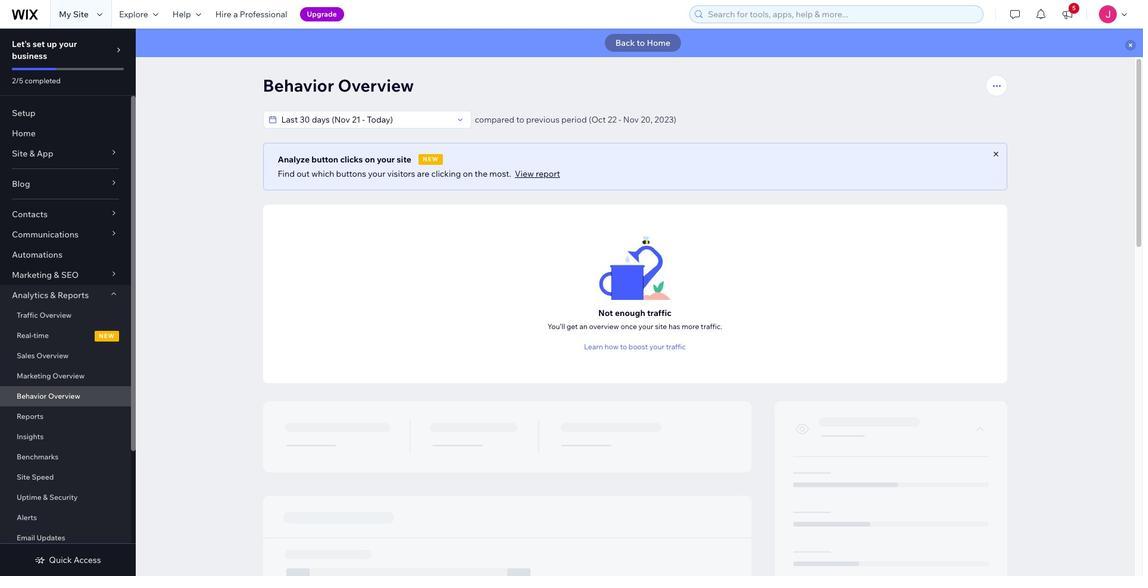Task type: describe. For each thing, give the bounding box(es) containing it.
are
[[417, 168, 429, 179]]

updates
[[37, 533, 65, 542]]

learn
[[584, 342, 603, 351]]

(oct
[[589, 114, 606, 125]]

1 horizontal spatial to
[[620, 342, 627, 351]]

completed
[[25, 76, 61, 85]]

real-
[[17, 331, 34, 340]]

clicking
[[431, 168, 461, 179]]

new inside sidebar element
[[99, 332, 115, 340]]

contacts
[[12, 209, 48, 220]]

sales overview
[[17, 351, 69, 360]]

0 horizontal spatial site
[[397, 154, 411, 165]]

time
[[34, 331, 49, 340]]

5 button
[[1054, 0, 1081, 29]]

overview for marketing overview link
[[53, 372, 85, 380]]

learn how to boost your traffic link
[[584, 341, 686, 352]]

speed
[[32, 473, 54, 482]]

the
[[475, 168, 488, 179]]

traffic overview
[[17, 311, 72, 320]]

hire a professional link
[[208, 0, 294, 29]]

quick access
[[49, 555, 101, 566]]

uptime & security link
[[0, 488, 131, 508]]

-
[[619, 114, 621, 125]]

clicks
[[340, 154, 363, 165]]

has
[[669, 322, 680, 331]]

& for marketing
[[54, 270, 59, 280]]

analytics & reports button
[[0, 285, 131, 305]]

email updates link
[[0, 528, 131, 548]]

get
[[567, 322, 578, 331]]

learn how to boost your traffic
[[584, 342, 686, 351]]

benchmarks
[[17, 452, 59, 461]]

overview
[[589, 322, 619, 331]]

seo
[[61, 270, 79, 280]]

2023)
[[654, 114, 676, 125]]

an
[[579, 322, 588, 331]]

1 horizontal spatial on
[[463, 168, 473, 179]]

home link
[[0, 123, 131, 143]]

professional
[[240, 9, 287, 20]]

home inside sidebar element
[[12, 128, 36, 139]]

2/5 completed
[[12, 76, 61, 85]]

1 vertical spatial traffic
[[666, 342, 686, 351]]

set
[[33, 39, 45, 49]]

analytics
[[12, 290, 48, 301]]

compared to previous period (oct 22 - nov 20, 2023)
[[475, 114, 676, 125]]

security
[[49, 493, 78, 502]]

back to home
[[615, 38, 671, 48]]

email
[[17, 533, 35, 542]]

benchmarks link
[[0, 447, 131, 467]]

help
[[173, 9, 191, 20]]

sales overview link
[[0, 346, 131, 366]]

how
[[605, 342, 619, 351]]

insights link
[[0, 427, 131, 447]]

email updates
[[17, 533, 65, 542]]

marketing for marketing overview
[[17, 372, 51, 380]]

analyze
[[278, 154, 310, 165]]

1 horizontal spatial new
[[423, 155, 439, 163]]

not
[[598, 308, 613, 318]]

quick
[[49, 555, 72, 566]]

overview for traffic overview link
[[40, 311, 72, 320]]

quick access button
[[35, 555, 101, 566]]

compared
[[475, 114, 514, 125]]

automations
[[12, 249, 62, 260]]

business
[[12, 51, 47, 61]]

22
[[608, 114, 617, 125]]

2/5
[[12, 76, 23, 85]]

marketing for marketing & seo
[[12, 270, 52, 280]]

more
[[682, 322, 699, 331]]

your for analyze
[[377, 154, 395, 165]]

sales
[[17, 351, 35, 360]]

enough
[[615, 308, 645, 318]]

back to home alert
[[136, 29, 1143, 57]]

20,
[[641, 114, 653, 125]]

behavior overview link
[[0, 386, 131, 407]]

sidebar element
[[0, 29, 136, 576]]

0 vertical spatial behavior
[[263, 75, 334, 96]]

analyze button clicks on your site
[[278, 154, 411, 165]]

page skeleton image
[[263, 401, 1007, 576]]

uptime
[[17, 493, 41, 502]]

out
[[297, 168, 310, 179]]

behavior overview inside 'link'
[[17, 392, 80, 401]]

marketing & seo
[[12, 270, 79, 280]]

blog button
[[0, 174, 131, 194]]

site & app
[[12, 148, 53, 159]]

0 vertical spatial on
[[365, 154, 375, 165]]

overview for sales overview link
[[36, 351, 69, 360]]

analytics & reports
[[12, 290, 89, 301]]

most.
[[489, 168, 511, 179]]

site & app button
[[0, 143, 131, 164]]

back to home button
[[605, 34, 681, 52]]

not enough traffic you'll get an overview once your site has more traffic.
[[548, 308, 722, 331]]

0 vertical spatial behavior overview
[[263, 75, 414, 96]]



Task type: vqa. For each thing, say whether or not it's contained in the screenshot.
the Orders in the Eatabit printer requires you to install Wix Restaurants Orders After you install Wix Restaurants Orders, make sure to head to the Editor and place it on your site.
no



Task type: locate. For each thing, give the bounding box(es) containing it.
your right the once
[[639, 322, 653, 331]]

to left previous at the left top
[[516, 114, 524, 125]]

0 vertical spatial marketing
[[12, 270, 52, 280]]

0 vertical spatial site
[[73, 9, 89, 20]]

period
[[561, 114, 587, 125]]

traffic
[[647, 308, 672, 318], [666, 342, 686, 351]]

overview inside 'link'
[[48, 392, 80, 401]]

1 horizontal spatial reports
[[58, 290, 89, 301]]

0 horizontal spatial home
[[12, 128, 36, 139]]

alerts
[[17, 513, 37, 522]]

your inside let's set up your business
[[59, 39, 77, 49]]

upgrade
[[307, 10, 337, 18]]

1 horizontal spatial site
[[655, 322, 667, 331]]

site left the "has"
[[655, 322, 667, 331]]

& left "seo"
[[54, 270, 59, 280]]

let's set up your business
[[12, 39, 77, 61]]

None field
[[278, 111, 453, 128]]

traffic
[[17, 311, 38, 320]]

access
[[74, 555, 101, 566]]

& inside analytics & reports dropdown button
[[50, 290, 56, 301]]

0 vertical spatial to
[[637, 38, 645, 48]]

new
[[423, 155, 439, 163], [99, 332, 115, 340]]

traffic inside the not enough traffic you'll get an overview once your site has more traffic.
[[647, 308, 672, 318]]

real-time
[[17, 331, 49, 340]]

contacts button
[[0, 204, 131, 224]]

behavior inside behavior overview 'link'
[[17, 392, 47, 401]]

overview for behavior overview 'link'
[[48, 392, 80, 401]]

automations link
[[0, 245, 131, 265]]

a
[[233, 9, 238, 20]]

my site
[[59, 9, 89, 20]]

your left visitors
[[368, 168, 385, 179]]

&
[[29, 148, 35, 159], [54, 270, 59, 280], [50, 290, 56, 301], [43, 493, 48, 502]]

your right boost
[[650, 342, 664, 351]]

your for learn
[[650, 342, 664, 351]]

behavior overview
[[263, 75, 414, 96], [17, 392, 80, 401]]

site
[[73, 9, 89, 20], [12, 148, 28, 159], [17, 473, 30, 482]]

previous
[[526, 114, 560, 125]]

1 vertical spatial site
[[655, 322, 667, 331]]

to for back
[[637, 38, 645, 48]]

which
[[312, 168, 334, 179]]

0 horizontal spatial reports
[[17, 412, 43, 421]]

on left the the
[[463, 168, 473, 179]]

overview
[[338, 75, 414, 96], [40, 311, 72, 320], [36, 351, 69, 360], [53, 372, 85, 380], [48, 392, 80, 401]]

up
[[47, 39, 57, 49]]

site for site speed
[[17, 473, 30, 482]]

visitors
[[387, 168, 415, 179]]

marketing overview
[[17, 372, 85, 380]]

site speed link
[[0, 467, 131, 488]]

traffic.
[[701, 322, 722, 331]]

1 horizontal spatial behavior overview
[[263, 75, 414, 96]]

your for find
[[368, 168, 385, 179]]

marketing up analytics
[[12, 270, 52, 280]]

to inside "button"
[[637, 38, 645, 48]]

boost
[[629, 342, 648, 351]]

to for compared
[[516, 114, 524, 125]]

traffic up the "has"
[[647, 308, 672, 318]]

app
[[37, 148, 53, 159]]

on right clicks
[[365, 154, 375, 165]]

1 vertical spatial to
[[516, 114, 524, 125]]

marketing
[[12, 270, 52, 280], [17, 372, 51, 380]]

hire
[[215, 9, 231, 20]]

& left app
[[29, 148, 35, 159]]

alerts link
[[0, 508, 131, 528]]

site left speed
[[17, 473, 30, 482]]

& inside marketing & seo popup button
[[54, 270, 59, 280]]

to
[[637, 38, 645, 48], [516, 114, 524, 125], [620, 342, 627, 351]]

1 vertical spatial marketing
[[17, 372, 51, 380]]

report
[[536, 168, 560, 179]]

0 vertical spatial traffic
[[647, 308, 672, 318]]

button
[[311, 154, 338, 165]]

1 vertical spatial site
[[12, 148, 28, 159]]

marketing down "sales"
[[17, 372, 51, 380]]

behavior
[[263, 75, 334, 96], [17, 392, 47, 401]]

home down setup
[[12, 128, 36, 139]]

1 vertical spatial on
[[463, 168, 473, 179]]

reports inside analytics & reports dropdown button
[[58, 290, 89, 301]]

back
[[615, 38, 635, 48]]

uptime & security
[[17, 493, 78, 502]]

1 vertical spatial behavior overview
[[17, 392, 80, 401]]

marketing inside marketing overview link
[[17, 372, 51, 380]]

site left app
[[12, 148, 28, 159]]

site right 'my'
[[73, 9, 89, 20]]

1 vertical spatial reports
[[17, 412, 43, 421]]

& for analytics
[[50, 290, 56, 301]]

your right up
[[59, 39, 77, 49]]

1 vertical spatial new
[[99, 332, 115, 340]]

communications button
[[0, 224, 131, 245]]

to right back
[[637, 38, 645, 48]]

0 vertical spatial reports
[[58, 290, 89, 301]]

2 vertical spatial site
[[17, 473, 30, 482]]

home right back
[[647, 38, 671, 48]]

1 horizontal spatial home
[[647, 38, 671, 48]]

traffic overview link
[[0, 305, 131, 326]]

0 horizontal spatial new
[[99, 332, 115, 340]]

help button
[[165, 0, 208, 29]]

& inside site & app popup button
[[29, 148, 35, 159]]

view
[[515, 168, 534, 179]]

0 horizontal spatial behavior overview
[[17, 392, 80, 401]]

communications
[[12, 229, 79, 240]]

setup
[[12, 108, 36, 118]]

home inside "button"
[[647, 38, 671, 48]]

& down marketing & seo
[[50, 290, 56, 301]]

your up visitors
[[377, 154, 395, 165]]

to right how
[[620, 342, 627, 351]]

your inside learn how to boost your traffic link
[[650, 342, 664, 351]]

0 vertical spatial home
[[647, 38, 671, 48]]

insights
[[17, 432, 44, 441]]

traffic down the "has"
[[666, 342, 686, 351]]

marketing overview link
[[0, 366, 131, 386]]

& inside uptime & security link
[[43, 493, 48, 502]]

2 vertical spatial to
[[620, 342, 627, 351]]

setup link
[[0, 103, 131, 123]]

& for site
[[29, 148, 35, 159]]

nov
[[623, 114, 639, 125]]

your
[[59, 39, 77, 49], [377, 154, 395, 165], [368, 168, 385, 179], [639, 322, 653, 331], [650, 342, 664, 351]]

reports up insights
[[17, 412, 43, 421]]

0 horizontal spatial behavior
[[17, 392, 47, 401]]

new up are
[[423, 155, 439, 163]]

hire a professional
[[215, 9, 287, 20]]

0 horizontal spatial on
[[365, 154, 375, 165]]

& for uptime
[[43, 493, 48, 502]]

2 horizontal spatial to
[[637, 38, 645, 48]]

1 horizontal spatial behavior
[[263, 75, 334, 96]]

find
[[278, 168, 295, 179]]

blog
[[12, 179, 30, 189]]

find out which buttons your visitors are clicking on the most. view report
[[278, 168, 560, 179]]

Search for tools, apps, help & more... field
[[704, 6, 979, 23]]

1 vertical spatial home
[[12, 128, 36, 139]]

site speed
[[17, 473, 54, 482]]

marketing inside marketing & seo popup button
[[12, 270, 52, 280]]

marketing & seo button
[[0, 265, 131, 285]]

& right uptime
[[43, 493, 48, 502]]

buttons
[[336, 168, 366, 179]]

new up sales overview link
[[99, 332, 115, 340]]

1 vertical spatial behavior
[[17, 392, 47, 401]]

reports down "seo"
[[58, 290, 89, 301]]

0 horizontal spatial to
[[516, 114, 524, 125]]

reports link
[[0, 407, 131, 427]]

your inside the not enough traffic you'll get an overview once your site has more traffic.
[[639, 322, 653, 331]]

view report button
[[515, 168, 560, 179]]

0 vertical spatial site
[[397, 154, 411, 165]]

site inside the not enough traffic you'll get an overview once your site has more traffic.
[[655, 322, 667, 331]]

site inside site & app popup button
[[12, 148, 28, 159]]

site inside site speed link
[[17, 473, 30, 482]]

site for site & app
[[12, 148, 28, 159]]

upgrade button
[[300, 7, 344, 21]]

0 vertical spatial new
[[423, 155, 439, 163]]

site up visitors
[[397, 154, 411, 165]]

on
[[365, 154, 375, 165], [463, 168, 473, 179]]

reports inside 'reports' link
[[17, 412, 43, 421]]

5
[[1072, 4, 1076, 12]]



